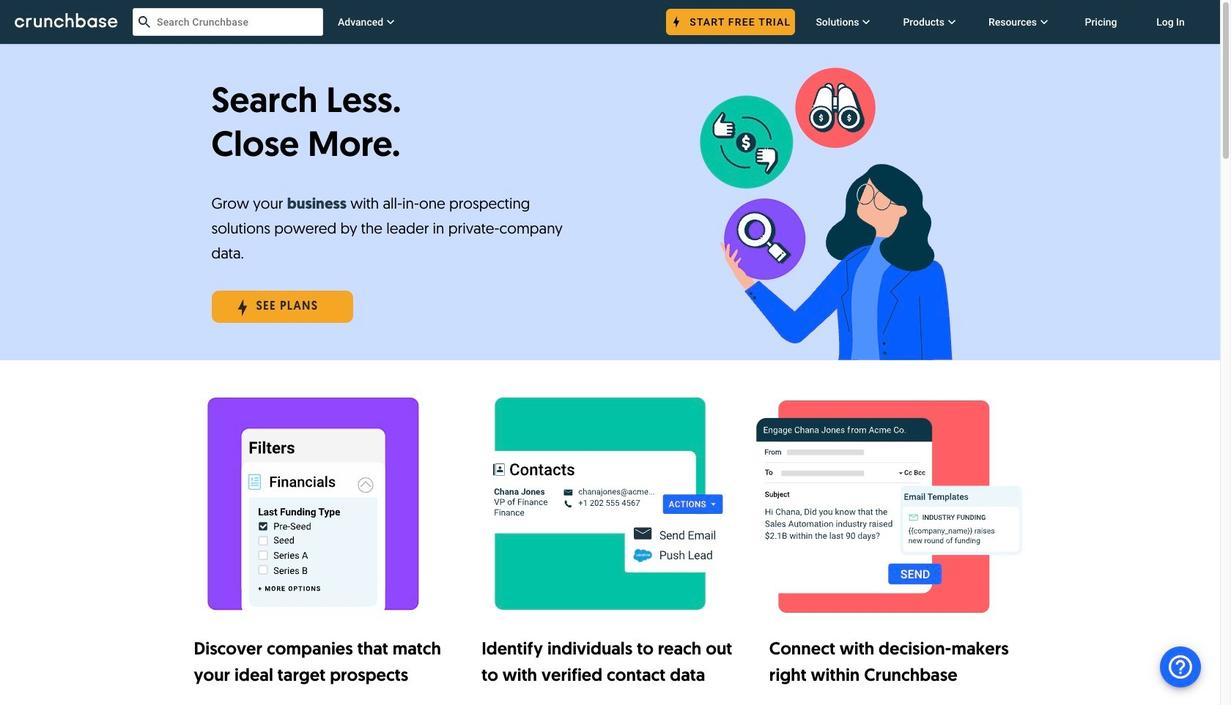 Task type: locate. For each thing, give the bounding box(es) containing it.
Search Crunchbase field
[[133, 8, 323, 36]]



Task type: vqa. For each thing, say whether or not it's contained in the screenshot.
"Search Crunchbase" "FIELD"
yes



